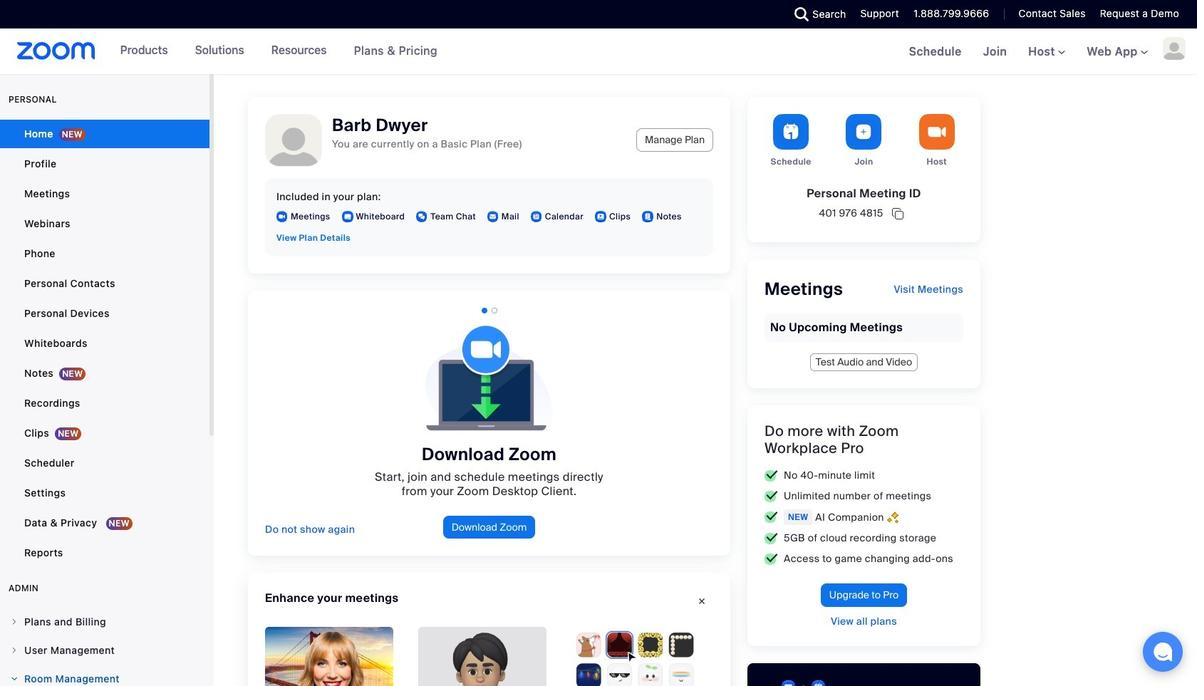 Task type: locate. For each thing, give the bounding box(es) containing it.
calendar image
[[812, 681, 826, 687]]

right image
[[10, 647, 19, 655]]

join image
[[847, 114, 882, 150]]

schedule image
[[774, 114, 809, 150]]

right image up right image
[[10, 618, 19, 627]]

open chat image
[[1154, 642, 1174, 662]]

2 check box image from the top
[[765, 491, 779, 502]]

menu item
[[0, 609, 210, 636], [0, 637, 210, 665], [0, 666, 210, 687]]

0 vertical spatial right image
[[10, 618, 19, 627]]

avatar image
[[266, 115, 322, 170]]

product information navigation
[[95, 29, 449, 74]]

1 vertical spatial right image
[[10, 675, 19, 684]]

1 check box image from the top
[[765, 470, 779, 482]]

right image down right image
[[10, 675, 19, 684]]

0 vertical spatial menu item
[[0, 609, 210, 636]]

zoom filters image
[[572, 628, 700, 687]]

2 right image from the top
[[10, 675, 19, 684]]

list
[[748, 664, 1198, 687]]

5 check box image from the top
[[765, 554, 779, 565]]

right image
[[10, 618, 19, 627], [10, 675, 19, 684]]

3 check box image from the top
[[765, 512, 779, 523]]

check box image
[[765, 470, 779, 482], [765, 491, 779, 502], [765, 512, 779, 523], [765, 533, 779, 544], [765, 554, 779, 565]]

1 right image from the top
[[10, 618, 19, 627]]

2 vertical spatial menu item
[[0, 666, 210, 687]]

1 vertical spatial menu item
[[0, 637, 210, 665]]

2 menu item from the top
[[0, 637, 210, 665]]

1 menu item from the top
[[0, 609, 210, 636]]

virtual backgrounds image
[[265, 628, 394, 687]]

profile.zoom_clips image
[[595, 211, 607, 222]]

banner
[[0, 29, 1198, 76]]



Task type: describe. For each thing, give the bounding box(es) containing it.
profile.zoom_team_chat image
[[417, 211, 428, 222]]

host image
[[920, 114, 955, 150]]

3 menu item from the top
[[0, 666, 210, 687]]

personal menu menu
[[0, 120, 210, 569]]

advanced feature image
[[888, 512, 899, 524]]

profile.zoom_whiteboard image
[[342, 211, 353, 222]]

profile.zoom_meetings image
[[277, 211, 288, 222]]

admin menu menu
[[0, 609, 210, 687]]

custom avatars image
[[419, 628, 547, 687]]

mail image
[[782, 681, 797, 687]]

download zoom image
[[414, 325, 565, 432]]

profile picture image
[[1164, 37, 1187, 60]]

profile.zoom_notes image
[[643, 211, 654, 222]]

meetings navigation
[[899, 29, 1198, 76]]

4 check box image from the top
[[765, 533, 779, 544]]

profile.zoom_calendar image
[[531, 211, 543, 222]]

profile.zoom_mail image
[[488, 211, 499, 222]]

zoom logo image
[[17, 42, 95, 60]]



Task type: vqa. For each thing, say whether or not it's contained in the screenshot.
profile.zoom_meetings ICON
yes



